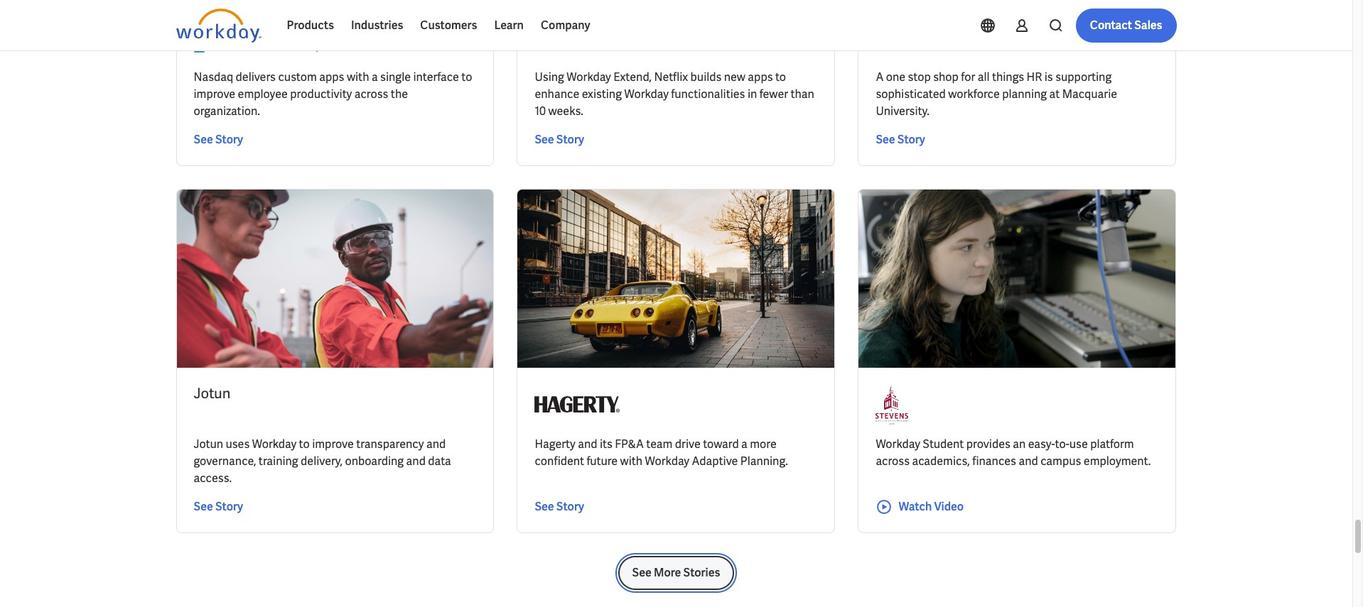 Task type: locate. For each thing, give the bounding box(es) containing it.
1 horizontal spatial improve
[[312, 437, 354, 452]]

see left the stories
[[633, 566, 652, 581]]

more button
[[477, 8, 540, 36]]

more right customers
[[488, 16, 512, 28]]

1 horizontal spatial to
[[462, 69, 473, 84]]

improve down nasdaq
[[194, 86, 235, 101]]

organization.
[[194, 104, 260, 118]]

across inside workday student provides an easy-to-use platform across academics, finances and campus employment.
[[876, 454, 910, 469]]

0 vertical spatial with
[[347, 69, 369, 84]]

story down organization.
[[215, 132, 243, 147]]

stories
[[684, 566, 721, 581]]

2 horizontal spatial to
[[776, 69, 787, 84]]

to up delivery,
[[299, 437, 310, 452]]

story down "university."
[[898, 132, 926, 147]]

campus
[[1041, 454, 1082, 469]]

workday
[[567, 69, 611, 84], [625, 86, 669, 101], [252, 437, 297, 452], [876, 437, 921, 452], [645, 454, 690, 469]]

fewer
[[760, 86, 789, 101]]

clear
[[556, 16, 580, 28]]

1 vertical spatial more
[[654, 566, 681, 581]]

nasdaq
[[194, 69, 233, 84]]

interface
[[413, 69, 459, 84]]

improve up delivery,
[[312, 437, 354, 452]]

see down 10
[[535, 132, 554, 147]]

apps
[[319, 69, 345, 84], [748, 69, 773, 84]]

story down confident
[[557, 500, 584, 515]]

see story link
[[194, 131, 243, 148], [535, 131, 584, 148], [876, 131, 926, 148], [194, 499, 243, 516], [535, 499, 584, 516]]

a left more
[[742, 437, 748, 452]]

industries
[[351, 18, 403, 33]]

and left the its
[[578, 437, 598, 452]]

delivery,
[[301, 454, 343, 469]]

productivity
[[290, 86, 352, 101]]

student
[[923, 437, 964, 452]]

business
[[352, 16, 392, 28]]

more
[[488, 16, 512, 28], [654, 566, 681, 581]]

1 vertical spatial across
[[876, 454, 910, 469]]

with down "fp&a"
[[620, 454, 643, 469]]

see story link down "university."
[[876, 131, 926, 148]]

see down access.
[[194, 500, 213, 515]]

see down "university."
[[876, 132, 896, 147]]

see story down the "weeks."
[[535, 132, 584, 147]]

a inside nasdaq delivers custom apps with a single interface to improve employee productivity across the organization.
[[372, 69, 378, 84]]

0 vertical spatial improve
[[194, 86, 235, 101]]

see story link for nasdaq delivers custom apps with a single interface to improve employee productivity across the organization.
[[194, 131, 243, 148]]

see story down confident
[[535, 500, 584, 515]]

1 vertical spatial improve
[[312, 437, 354, 452]]

the
[[391, 86, 408, 101]]

with inside hagerty and its fp&a team drive toward a more confident future with workday adaptive planning.
[[620, 454, 643, 469]]

1 vertical spatial with
[[620, 454, 643, 469]]

improve inside nasdaq delivers custom apps with a single interface to improve employee productivity across the organization.
[[194, 86, 235, 101]]

see story down organization.
[[194, 132, 243, 147]]

0 horizontal spatial more
[[488, 16, 512, 28]]

builds
[[691, 69, 722, 84]]

to up fewer
[[776, 69, 787, 84]]

see down organization.
[[194, 132, 213, 147]]

1 vertical spatial jotun
[[194, 437, 223, 452]]

0 horizontal spatial apps
[[319, 69, 345, 84]]

and left data
[[406, 454, 426, 469]]

to inside using workday extend, netflix builds new apps to enhance existing workday functionalities in fewer than 10 weeks.
[[776, 69, 787, 84]]

all
[[582, 16, 594, 28]]

see down confident
[[535, 500, 554, 515]]

jotun up uses
[[194, 384, 231, 403]]

across
[[355, 86, 389, 101], [876, 454, 910, 469]]

0 vertical spatial more
[[488, 16, 512, 28]]

see story link down confident
[[535, 499, 584, 516]]

0 horizontal spatial with
[[347, 69, 369, 84]]

delivers
[[236, 69, 276, 84]]

industries button
[[343, 9, 412, 43]]

1 apps from the left
[[319, 69, 345, 84]]

academics,
[[913, 454, 970, 469]]

see story link down the "weeks."
[[535, 131, 584, 148]]

0 vertical spatial across
[[355, 86, 389, 101]]

across left academics,
[[876, 454, 910, 469]]

0 horizontal spatial improve
[[194, 86, 235, 101]]

hagerty
[[535, 437, 576, 452]]

company
[[541, 18, 591, 33]]

with inside nasdaq delivers custom apps with a single interface to improve employee productivity across the organization.
[[347, 69, 369, 84]]

jotun
[[194, 384, 231, 403], [194, 437, 223, 452]]

video
[[935, 500, 964, 515]]

extend,
[[614, 69, 652, 84]]

0 horizontal spatial to
[[299, 437, 310, 452]]

planning
[[1003, 86, 1047, 101]]

see story link down access.
[[194, 499, 243, 516]]

apps up productivity at the top of the page
[[319, 69, 345, 84]]

workday inside hagerty and its fp&a team drive toward a more confident future with workday adaptive planning.
[[645, 454, 690, 469]]

1 horizontal spatial apps
[[748, 69, 773, 84]]

0 vertical spatial a
[[372, 69, 378, 84]]

workday down team on the bottom left of page
[[645, 454, 690, 469]]

contact
[[1091, 18, 1133, 33]]

team
[[647, 437, 673, 452]]

new
[[724, 69, 746, 84]]

industry button
[[251, 8, 329, 36]]

at
[[1050, 86, 1060, 101]]

workday up existing
[[567, 69, 611, 84]]

a inside hagerty and its fp&a team drive toward a more confident future with workday adaptive planning.
[[742, 437, 748, 452]]

see story link down organization.
[[194, 131, 243, 148]]

2 jotun from the top
[[194, 437, 223, 452]]

see more stories
[[633, 566, 721, 581]]

and down an
[[1019, 454, 1039, 469]]

see inside button
[[633, 566, 652, 581]]

see story
[[194, 132, 243, 147], [535, 132, 584, 147], [876, 132, 926, 147], [194, 500, 243, 515], [535, 500, 584, 515]]

10
[[535, 104, 546, 118]]

1 horizontal spatial across
[[876, 454, 910, 469]]

employment.
[[1084, 454, 1151, 469]]

hagerty image
[[535, 385, 620, 425]]

across inside nasdaq delivers custom apps with a single interface to improve employee productivity across the organization.
[[355, 86, 389, 101]]

improve
[[194, 86, 235, 101], [312, 437, 354, 452]]

nasdaq image
[[194, 18, 319, 57]]

0 horizontal spatial across
[[355, 86, 389, 101]]

story for nasdaq delivers custom apps with a single interface to improve employee productivity across the organization.
[[215, 132, 243, 147]]

see story for using workday extend, netflix builds new apps to enhance existing workday functionalities in fewer than 10 weeks.
[[535, 132, 584, 147]]

1 horizontal spatial with
[[620, 454, 643, 469]]

and up data
[[427, 437, 446, 452]]

toward
[[703, 437, 739, 452]]

with
[[347, 69, 369, 84], [620, 454, 643, 469]]

a
[[372, 69, 378, 84], [742, 437, 748, 452]]

1 horizontal spatial more
[[654, 566, 681, 581]]

1 vertical spatial a
[[742, 437, 748, 452]]

macquarie
[[1063, 86, 1118, 101]]

a left single
[[372, 69, 378, 84]]

see for jotun uses workday to improve transparency and governance, training delivery, onboarding and data access.
[[194, 500, 213, 515]]

drive
[[675, 437, 701, 452]]

1 horizontal spatial a
[[742, 437, 748, 452]]

topic button
[[176, 8, 240, 36]]

story down the "weeks."
[[557, 132, 584, 147]]

1 jotun from the top
[[194, 384, 231, 403]]

more left the stories
[[654, 566, 681, 581]]

future
[[587, 454, 618, 469]]

is
[[1045, 69, 1054, 84]]

netflix
[[655, 69, 688, 84]]

0 horizontal spatial a
[[372, 69, 378, 84]]

see story down access.
[[194, 500, 243, 515]]

improve inside jotun uses workday to improve transparency and governance, training delivery, onboarding and data access.
[[312, 437, 354, 452]]

see story for a one stop shop for all things hr is supporting sophisticated workforce planning at macquarie university.
[[876, 132, 926, 147]]

more
[[750, 437, 777, 452]]

story for hagerty and its fp&a team drive toward a more confident future with workday adaptive planning.
[[557, 500, 584, 515]]

using workday extend, netflix builds new apps to enhance existing workday functionalities in fewer than 10 weeks.
[[535, 69, 815, 118]]

than
[[791, 86, 815, 101]]

hr
[[1027, 69, 1043, 84]]

2 apps from the left
[[748, 69, 773, 84]]

workday down stevens institute of technology image
[[876, 437, 921, 452]]

workday inside workday student provides an easy-to-use platform across academics, finances and campus employment.
[[876, 437, 921, 452]]

with left single
[[347, 69, 369, 84]]

to right interface
[[462, 69, 473, 84]]

story down access.
[[215, 500, 243, 515]]

jotun inside jotun uses workday to improve transparency and governance, training delivery, onboarding and data access.
[[194, 437, 223, 452]]

apps up in at the right of the page
[[748, 69, 773, 84]]

see story down "university."
[[876, 132, 926, 147]]

workday up training
[[252, 437, 297, 452]]

across left the
[[355, 86, 389, 101]]

workforce
[[949, 86, 1000, 101]]

jotun up governance,
[[194, 437, 223, 452]]

governance,
[[194, 454, 256, 469]]

to-
[[1056, 437, 1070, 452]]

see story for jotun uses workday to improve transparency and governance, training delivery, onboarding and data access.
[[194, 500, 243, 515]]

transparency
[[356, 437, 424, 452]]

access.
[[194, 471, 232, 486]]

hagerty and its fp&a team drive toward a more confident future with workday adaptive planning.
[[535, 437, 788, 469]]

0 vertical spatial jotun
[[194, 384, 231, 403]]

see
[[194, 132, 213, 147], [535, 132, 554, 147], [876, 132, 896, 147], [194, 500, 213, 515], [535, 500, 554, 515], [633, 566, 652, 581]]

to
[[462, 69, 473, 84], [776, 69, 787, 84], [299, 437, 310, 452]]

finances
[[973, 454, 1017, 469]]



Task type: describe. For each thing, give the bounding box(es) containing it.
employee
[[238, 86, 288, 101]]

using
[[535, 69, 565, 84]]

nasdaq delivers custom apps with a single interface to improve employee productivity across the organization.
[[194, 69, 473, 118]]

clear all
[[556, 16, 594, 28]]

apps inside nasdaq delivers custom apps with a single interface to improve employee productivity across the organization.
[[319, 69, 345, 84]]

business outcome button
[[340, 8, 465, 36]]

jotun for jotun
[[194, 384, 231, 403]]

go to the homepage image
[[176, 9, 261, 43]]

in
[[748, 86, 757, 101]]

see for hagerty and its fp&a team drive toward a more confident future with workday adaptive planning.
[[535, 500, 554, 515]]

shop
[[934, 69, 959, 84]]

customers
[[420, 18, 477, 33]]

watch video
[[899, 500, 964, 515]]

macquarie university image
[[876, 18, 962, 57]]

to inside jotun uses workday to improve transparency and governance, training delivery, onboarding and data access.
[[299, 437, 310, 452]]

data
[[428, 454, 451, 469]]

contact sales
[[1091, 18, 1163, 33]]

workday student provides an easy-to-use platform across academics, finances and campus employment.
[[876, 437, 1151, 469]]

all
[[978, 69, 990, 84]]

weeks.
[[549, 104, 584, 118]]

a one stop shop for all things hr is supporting sophisticated workforce planning at macquarie university.
[[876, 69, 1118, 118]]

custom
[[278, 69, 317, 84]]

uses
[[226, 437, 250, 452]]

existing
[[582, 86, 622, 101]]

university.
[[876, 104, 930, 118]]

company button
[[533, 9, 599, 43]]

watch video link
[[876, 499, 964, 516]]

watch
[[899, 500, 932, 515]]

stevens institute of technology image
[[876, 385, 909, 425]]

business outcome
[[352, 16, 437, 28]]

to inside nasdaq delivers custom apps with a single interface to improve employee productivity across the organization.
[[462, 69, 473, 84]]

story for jotun uses workday to improve transparency and governance, training delivery, onboarding and data access.
[[215, 500, 243, 515]]

see story link for using workday extend, netflix builds new apps to enhance existing workday functionalities in fewer than 10 weeks.
[[535, 131, 584, 148]]

use
[[1070, 437, 1089, 452]]

customers button
[[412, 9, 486, 43]]

and inside workday student provides an easy-to-use platform across academics, finances and campus employment.
[[1019, 454, 1039, 469]]

one
[[887, 69, 906, 84]]

things
[[993, 69, 1025, 84]]

jotun for jotun uses workday to improve transparency and governance, training delivery, onboarding and data access.
[[194, 437, 223, 452]]

see for a one stop shop for all things hr is supporting sophisticated workforce planning at macquarie university.
[[876, 132, 896, 147]]

netflix image
[[535, 18, 620, 57]]

fp&a
[[615, 437, 644, 452]]

a
[[876, 69, 884, 84]]

see story link for hagerty and its fp&a team drive toward a more confident future with workday adaptive planning.
[[535, 499, 584, 516]]

jotun uses workday to improve transparency and governance, training delivery, onboarding and data access.
[[194, 437, 451, 486]]

easy-
[[1029, 437, 1056, 452]]

Search Customer Stories text field
[[975, 9, 1149, 34]]

story for using workday extend, netflix builds new apps to enhance existing workday functionalities in fewer than 10 weeks.
[[557, 132, 584, 147]]

contact sales link
[[1076, 9, 1177, 43]]

its
[[600, 437, 613, 452]]

sophisticated
[[876, 86, 946, 101]]

products button
[[278, 9, 343, 43]]

see story for nasdaq delivers custom apps with a single interface to improve employee productivity across the organization.
[[194, 132, 243, 147]]

stop
[[908, 69, 931, 84]]

see story for hagerty and its fp&a team drive toward a more confident future with workday adaptive planning.
[[535, 500, 584, 515]]

see more stories button
[[618, 557, 735, 591]]

industry
[[263, 16, 301, 28]]

for
[[962, 69, 976, 84]]

workday inside jotun uses workday to improve transparency and governance, training delivery, onboarding and data access.
[[252, 437, 297, 452]]

see for using workday extend, netflix builds new apps to enhance existing workday functionalities in fewer than 10 weeks.
[[535, 132, 554, 147]]

sales
[[1135, 18, 1163, 33]]

workday down extend, at the left top of page
[[625, 86, 669, 101]]

an
[[1013, 437, 1026, 452]]

story for a one stop shop for all things hr is supporting sophisticated workforce planning at macquarie university.
[[898, 132, 926, 147]]

platform
[[1091, 437, 1135, 452]]

training
[[259, 454, 298, 469]]

adaptive
[[692, 454, 738, 469]]

confident
[[535, 454, 585, 469]]

enhance
[[535, 86, 580, 101]]

learn button
[[486, 9, 533, 43]]

see story link for a one stop shop for all things hr is supporting sophisticated workforce planning at macquarie university.
[[876, 131, 926, 148]]

onboarding
[[345, 454, 404, 469]]

single
[[380, 69, 411, 84]]

and inside hagerty and its fp&a team drive toward a more confident future with workday adaptive planning.
[[578, 437, 598, 452]]

learn
[[494, 18, 524, 33]]

provides
[[967, 437, 1011, 452]]

products
[[287, 18, 334, 33]]

see for nasdaq delivers custom apps with a single interface to improve employee productivity across the organization.
[[194, 132, 213, 147]]

apps inside using workday extend, netflix builds new apps to enhance existing workday functionalities in fewer than 10 weeks.
[[748, 69, 773, 84]]

supporting
[[1056, 69, 1112, 84]]

clear all button
[[552, 8, 598, 36]]

see story link for jotun uses workday to improve transparency and governance, training delivery, onboarding and data access.
[[194, 499, 243, 516]]

more inside button
[[654, 566, 681, 581]]

topic
[[187, 16, 212, 28]]

outcome
[[394, 16, 437, 28]]

more inside button
[[488, 16, 512, 28]]

planning.
[[741, 454, 788, 469]]



Task type: vqa. For each thing, say whether or not it's contained in the screenshot.
Topic button
yes



